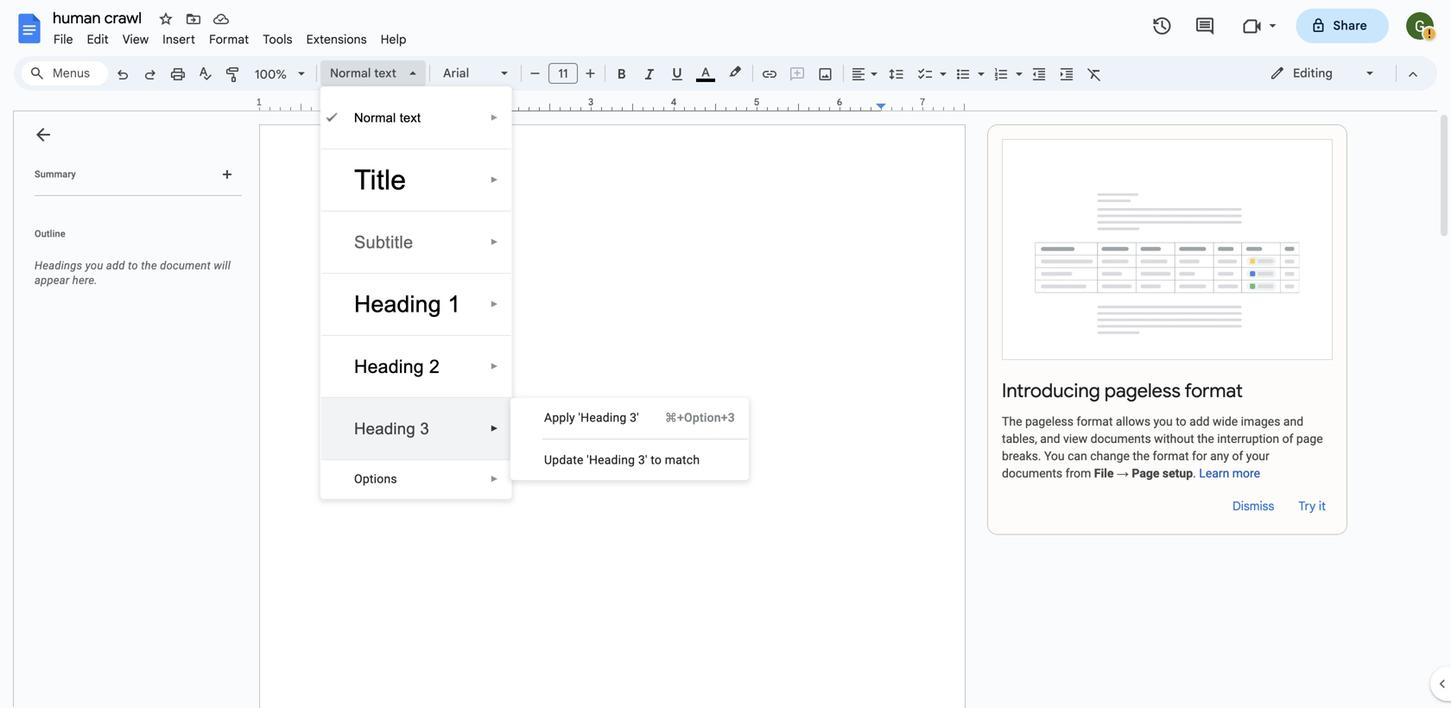 Task type: describe. For each thing, give the bounding box(es) containing it.
help menu item
[[374, 29, 414, 50]]

► for heading 1
[[490, 299, 499, 309]]

2 vertical spatial the
[[1133, 449, 1150, 464]]

normal text inside title list box
[[354, 111, 421, 125]]

edit
[[87, 32, 109, 47]]

► for subtitle
[[490, 237, 499, 247]]

document
[[160, 259, 211, 272]]

images
[[1241, 415, 1281, 429]]

Star checkbox
[[154, 7, 178, 31]]

title
[[354, 165, 406, 196]]

change
[[1091, 449, 1130, 464]]

file → page setup . learn more
[[1095, 467, 1261, 481]]

file for file
[[54, 32, 73, 47]]

heading for heading 3
[[354, 420, 416, 438]]

outline heading
[[14, 227, 249, 251]]

pply
[[552, 411, 575, 425]]

outline
[[35, 229, 65, 239]]

1 inside title list box
[[448, 292, 461, 317]]

'heading for pply
[[578, 411, 627, 425]]

will
[[214, 259, 231, 272]]

dismiss button
[[1226, 493, 1282, 521]]

the pageless format allows you to add wide images and tables, and view documents without the interruption of page breaks. you can change the format for any of your documents from
[[1002, 415, 1323, 481]]

→
[[1117, 467, 1129, 481]]

extensions menu item
[[299, 29, 374, 50]]

Zoom text field
[[251, 62, 292, 86]]

right margin image
[[877, 98, 964, 111]]

normal inside styles list. normal text selected. 'option'
[[330, 66, 371, 81]]

u pdate 'heading 3' to match
[[544, 453, 700, 467]]

to inside headings you add to the document will appear here.
[[128, 259, 138, 272]]

to inside menu
[[651, 453, 662, 467]]

o
[[354, 472, 363, 486]]

without
[[1154, 432, 1195, 446]]

1 horizontal spatial documents
[[1091, 432, 1151, 446]]

match
[[665, 453, 700, 467]]

normal text inside 'option'
[[330, 66, 397, 81]]

Menus field
[[22, 61, 108, 86]]

main toolbar
[[107, 0, 1109, 451]]

the inside headings you add to the document will appear here.
[[141, 259, 157, 272]]

heading for heading 2
[[354, 356, 424, 377]]

a pply 'heading 3'
[[544, 411, 639, 425]]

title application
[[0, 0, 1452, 708]]

options o element
[[354, 472, 402, 486]]

any
[[1211, 449, 1230, 464]]

1 ► from the top
[[490, 113, 499, 123]]

format for introducing pageless format
[[1185, 379, 1243, 403]]

► for heading 2
[[490, 362, 499, 372]]

0 horizontal spatial documents
[[1002, 467, 1063, 481]]

interruption
[[1218, 432, 1280, 446]]

learn
[[1200, 467, 1230, 481]]

0 horizontal spatial and
[[1041, 432, 1061, 446]]

try it button
[[1292, 493, 1333, 521]]

menu inside the title application
[[511, 398, 749, 480]]

highlight color image
[[726, 61, 745, 82]]

► for title
[[490, 175, 499, 185]]

insert menu item
[[156, 29, 202, 50]]

u
[[544, 453, 552, 467]]

1 vertical spatial the
[[1198, 432, 1215, 446]]

0 horizontal spatial 1
[[256, 96, 262, 108]]

Zoom field
[[248, 61, 313, 87]]

introducing pageless format list
[[988, 124, 1348, 535]]

more
[[1233, 467, 1261, 481]]

editing button
[[1258, 60, 1388, 86]]

Font size field
[[549, 63, 585, 85]]

document with wide table extending beyond text width image
[[1002, 139, 1333, 360]]

it
[[1319, 499, 1326, 514]]

share
[[1334, 18, 1368, 33]]

your
[[1247, 449, 1270, 464]]

document outline element
[[14, 111, 249, 708]]

learn more link
[[1200, 467, 1261, 481]]

setup
[[1163, 467, 1193, 481]]

add inside the pageless format allows you to add wide images and tables, and view documents without the interruption of page breaks. you can change the format for any of your documents from
[[1190, 415, 1210, 429]]

wide
[[1213, 415, 1238, 429]]

summary heading
[[35, 168, 76, 181]]

left margin image
[[260, 98, 347, 111]]

styles list. normal text selected. option
[[330, 61, 399, 86]]



Task type: locate. For each thing, give the bounding box(es) containing it.
1 horizontal spatial add
[[1190, 415, 1210, 429]]

normal
[[330, 66, 371, 81], [354, 111, 396, 125]]

update 'heading 3' to match u element
[[544, 453, 705, 467]]

1 vertical spatial add
[[1190, 415, 1210, 429]]

can
[[1068, 449, 1088, 464]]

3' up update 'heading 3' to match u element
[[630, 411, 639, 425]]

add inside headings you add to the document will appear here.
[[106, 259, 125, 272]]

documents down breaks.
[[1002, 467, 1063, 481]]

'heading right pply
[[578, 411, 627, 425]]

file inside introducing pageless format list
[[1095, 467, 1114, 481]]

0 vertical spatial 1
[[256, 96, 262, 108]]

2 heading from the top
[[354, 356, 424, 377]]

insert image image
[[816, 61, 836, 86]]

extensions
[[306, 32, 367, 47]]

the up for
[[1198, 432, 1215, 446]]

1
[[256, 96, 262, 108], [448, 292, 461, 317]]

pageless
[[1105, 379, 1181, 403], [1026, 415, 1074, 429]]

text up title
[[400, 111, 421, 125]]

normal text down extensions menu item
[[330, 66, 397, 81]]

2 horizontal spatial to
[[1176, 415, 1187, 429]]

1 vertical spatial 'heading
[[587, 453, 635, 467]]

3' for a pply 'heading 3'
[[630, 411, 639, 425]]

0 vertical spatial normal text
[[330, 66, 397, 81]]

1 vertical spatial and
[[1041, 432, 1061, 446]]

for
[[1192, 449, 1208, 464]]

pdate
[[552, 453, 584, 467]]

1 vertical spatial heading
[[354, 356, 424, 377]]

normal down extensions menu item
[[330, 66, 371, 81]]

1 vertical spatial pageless
[[1026, 415, 1074, 429]]

menu bar banner
[[0, 0, 1452, 708]]

heading 3
[[354, 420, 429, 438]]

arial option
[[443, 61, 491, 86]]

1 horizontal spatial to
[[651, 453, 662, 467]]

page
[[1297, 432, 1323, 446]]

pageless down introducing
[[1026, 415, 1074, 429]]

file down change
[[1095, 467, 1114, 481]]

documents up change
[[1091, 432, 1151, 446]]

'heading right pdate
[[587, 453, 635, 467]]

text inside 'option'
[[374, 66, 397, 81]]

breaks.
[[1002, 449, 1042, 464]]

editing
[[1293, 66, 1333, 81]]

3
[[420, 420, 429, 438]]

3 ► from the top
[[490, 237, 499, 247]]

the up page
[[1133, 449, 1150, 464]]

format for the pageless format allows you to add wide images and tables, and view documents without the interruption of page breaks. you can change the format for any of your documents from
[[1077, 415, 1113, 429]]

headings
[[35, 259, 82, 272]]

0 vertical spatial pageless
[[1105, 379, 1181, 403]]

view menu item
[[116, 29, 156, 50]]

menu
[[511, 398, 749, 480]]

the
[[141, 259, 157, 272], [1198, 432, 1215, 446], [1133, 449, 1150, 464]]

1 horizontal spatial pageless
[[1105, 379, 1181, 403]]

'heading
[[578, 411, 627, 425], [587, 453, 635, 467]]

0 vertical spatial 'heading
[[578, 411, 627, 425]]

heading left 3
[[354, 420, 416, 438]]

pageless up allows at the right bottom
[[1105, 379, 1181, 403]]

0 horizontal spatial of
[[1233, 449, 1244, 464]]

you
[[85, 259, 103, 272], [1154, 415, 1173, 429]]

3' left match
[[638, 453, 648, 467]]

0 vertical spatial of
[[1283, 432, 1294, 446]]

ptions
[[363, 472, 397, 486]]

tables,
[[1002, 432, 1038, 446]]

1 horizontal spatial 1
[[448, 292, 461, 317]]

1 vertical spatial normal text
[[354, 111, 421, 125]]

1 horizontal spatial text
[[400, 111, 421, 125]]

apply 'heading 3' a element
[[544, 411, 644, 425]]

0 vertical spatial documents
[[1091, 432, 1151, 446]]

and up you
[[1041, 432, 1061, 446]]

1 heading from the top
[[354, 292, 441, 317]]

normal text
[[330, 66, 397, 81], [354, 111, 421, 125]]

0 vertical spatial add
[[106, 259, 125, 272]]

to inside the pageless format allows you to add wide images and tables, and view documents without the interruption of page breaks. you can change the format for any of your documents from
[[1176, 415, 1187, 429]]

►
[[490, 113, 499, 123], [490, 175, 499, 185], [490, 237, 499, 247], [490, 299, 499, 309], [490, 362, 499, 372], [490, 424, 499, 434], [490, 474, 499, 484]]

pageless inside the pageless format allows you to add wide images and tables, and view documents without the interruption of page breaks. you can change the format for any of your documents from
[[1026, 415, 1074, 429]]

dismiss
[[1233, 499, 1275, 514]]

1 vertical spatial format
[[1077, 415, 1113, 429]]

pageless for the
[[1026, 415, 1074, 429]]

to down outline heading
[[128, 259, 138, 272]]

6 ► from the top
[[490, 424, 499, 434]]

headings you add to the document will appear here.
[[35, 259, 231, 287]]

page
[[1132, 467, 1160, 481]]

0 horizontal spatial the
[[141, 259, 157, 272]]

0 horizontal spatial text
[[374, 66, 397, 81]]

2
[[429, 356, 440, 377]]

► for heading 3
[[490, 424, 499, 434]]

2 ► from the top
[[490, 175, 499, 185]]

file
[[54, 32, 73, 47], [1095, 467, 1114, 481]]

0 vertical spatial heading
[[354, 292, 441, 317]]

documents
[[1091, 432, 1151, 446], [1002, 467, 1063, 481]]

and
[[1284, 415, 1304, 429], [1041, 432, 1061, 446]]

introducing pageless format
[[1002, 379, 1243, 403]]

file for file → page setup . learn more
[[1095, 467, 1114, 481]]

1 horizontal spatial the
[[1133, 449, 1150, 464]]

0 horizontal spatial file
[[54, 32, 73, 47]]

try
[[1299, 499, 1316, 514]]

menu bar inside menu bar banner
[[47, 22, 414, 51]]

and up "page"
[[1284, 415, 1304, 429]]

heading 2
[[354, 356, 440, 377]]

menu bar
[[47, 22, 414, 51]]

file inside menu item
[[54, 32, 73, 47]]

to
[[128, 259, 138, 272], [1176, 415, 1187, 429], [651, 453, 662, 467]]

arial
[[443, 66, 469, 81]]

0 vertical spatial to
[[128, 259, 138, 272]]

0 vertical spatial the
[[141, 259, 157, 272]]

7 ► from the top
[[490, 474, 499, 484]]

0 horizontal spatial to
[[128, 259, 138, 272]]

1 vertical spatial text
[[400, 111, 421, 125]]

summary
[[35, 169, 76, 180]]

3'
[[630, 411, 639, 425], [638, 453, 648, 467]]

1 vertical spatial you
[[1154, 415, 1173, 429]]

normal down styles list. normal text selected. 'option'
[[354, 111, 396, 125]]

add left wide
[[1190, 415, 1210, 429]]

format up wide
[[1185, 379, 1243, 403]]

format menu item
[[202, 29, 256, 50]]

title list box
[[321, 86, 512, 499]]

tools
[[263, 32, 293, 47]]

appear
[[35, 274, 69, 287]]

of
[[1283, 432, 1294, 446], [1233, 449, 1244, 464]]

view
[[1064, 432, 1088, 446]]

normal text down styles list. normal text selected. 'option'
[[354, 111, 421, 125]]

o ptions
[[354, 472, 397, 486]]

text
[[374, 66, 397, 81], [400, 111, 421, 125]]

3' for u pdate 'heading 3' to match
[[638, 453, 648, 467]]

0 vertical spatial file
[[54, 32, 73, 47]]

0 vertical spatial 3'
[[630, 411, 639, 425]]

0 vertical spatial you
[[85, 259, 103, 272]]

Rename text field
[[47, 7, 152, 28]]

4 ► from the top
[[490, 299, 499, 309]]

add down outline heading
[[106, 259, 125, 272]]

to up without
[[1176, 415, 1187, 429]]

text color image
[[696, 61, 715, 82]]

0 vertical spatial text
[[374, 66, 397, 81]]

pageless for introducing
[[1105, 379, 1181, 403]]

3 heading from the top
[[354, 420, 416, 438]]

0 horizontal spatial add
[[106, 259, 125, 272]]

insert
[[163, 32, 195, 47]]

Font size text field
[[550, 63, 577, 84]]

2 horizontal spatial the
[[1198, 432, 1215, 446]]

line & paragraph spacing image
[[887, 61, 907, 86]]

0 horizontal spatial pageless
[[1026, 415, 1074, 429]]

1 horizontal spatial you
[[1154, 415, 1173, 429]]

format
[[209, 32, 249, 47]]

heading left the 2
[[354, 356, 424, 377]]

add
[[106, 259, 125, 272], [1190, 415, 1210, 429]]

menu containing a
[[511, 398, 749, 480]]

you up here.
[[85, 259, 103, 272]]

share button
[[1296, 9, 1389, 43]]

1 vertical spatial normal
[[354, 111, 396, 125]]

0 vertical spatial normal
[[330, 66, 371, 81]]

here.
[[72, 274, 98, 287]]

0 vertical spatial and
[[1284, 415, 1304, 429]]

'heading for pdate
[[587, 453, 635, 467]]

5 ► from the top
[[490, 362, 499, 372]]

tools menu item
[[256, 29, 299, 50]]

⌘+option+3 element
[[644, 410, 735, 427]]

2 vertical spatial format
[[1153, 449, 1189, 464]]

2 vertical spatial heading
[[354, 420, 416, 438]]

heading up the heading 2
[[354, 292, 441, 317]]

view
[[123, 32, 149, 47]]

heading for heading 1
[[354, 292, 441, 317]]

1 horizontal spatial of
[[1283, 432, 1294, 446]]

format up view
[[1077, 415, 1113, 429]]

you up without
[[1154, 415, 1173, 429]]

1 vertical spatial file
[[1095, 467, 1114, 481]]

you inside the pageless format allows you to add wide images and tables, and view documents without the interruption of page breaks. you can change the format for any of your documents from
[[1154, 415, 1173, 429]]

subtitle
[[354, 233, 413, 252]]

you
[[1045, 449, 1065, 464]]

0 vertical spatial format
[[1185, 379, 1243, 403]]

heading
[[354, 292, 441, 317], [354, 356, 424, 377], [354, 420, 416, 438]]

from
[[1066, 467, 1092, 481]]

of right "any"
[[1233, 449, 1244, 464]]

0 horizontal spatial you
[[85, 259, 103, 272]]

heading 1
[[354, 292, 461, 317]]

file menu item
[[47, 29, 80, 50]]

1 vertical spatial documents
[[1002, 467, 1063, 481]]

.
[[1193, 467, 1197, 481]]

1 vertical spatial to
[[1176, 415, 1187, 429]]

introducing
[[1002, 379, 1101, 403]]

a
[[544, 411, 552, 425]]

text inside title list box
[[400, 111, 421, 125]]

1 vertical spatial 1
[[448, 292, 461, 317]]

the down outline heading
[[141, 259, 157, 272]]

normal inside title list box
[[354, 111, 396, 125]]

mode and view toolbar
[[1257, 56, 1427, 91]]

1 vertical spatial of
[[1233, 449, 1244, 464]]

help
[[381, 32, 407, 47]]

try it
[[1299, 499, 1326, 514]]

⌘+option+3
[[665, 411, 735, 425]]

1 vertical spatial 3'
[[638, 453, 648, 467]]

you inside headings you add to the document will appear here.
[[85, 259, 103, 272]]

format
[[1185, 379, 1243, 403], [1077, 415, 1113, 429], [1153, 449, 1189, 464]]

format down without
[[1153, 449, 1189, 464]]

file up menus field
[[54, 32, 73, 47]]

1 horizontal spatial and
[[1284, 415, 1304, 429]]

to left match
[[651, 453, 662, 467]]

menu bar containing file
[[47, 22, 414, 51]]

of left "page"
[[1283, 432, 1294, 446]]

edit menu item
[[80, 29, 116, 50]]

2 vertical spatial to
[[651, 453, 662, 467]]

text down help menu item at the top of the page
[[374, 66, 397, 81]]

the
[[1002, 415, 1023, 429]]

1 horizontal spatial file
[[1095, 467, 1114, 481]]

allows
[[1116, 415, 1151, 429]]



Task type: vqa. For each thing, say whether or not it's contained in the screenshot.
font list. lato selected. option at the top of the page
no



